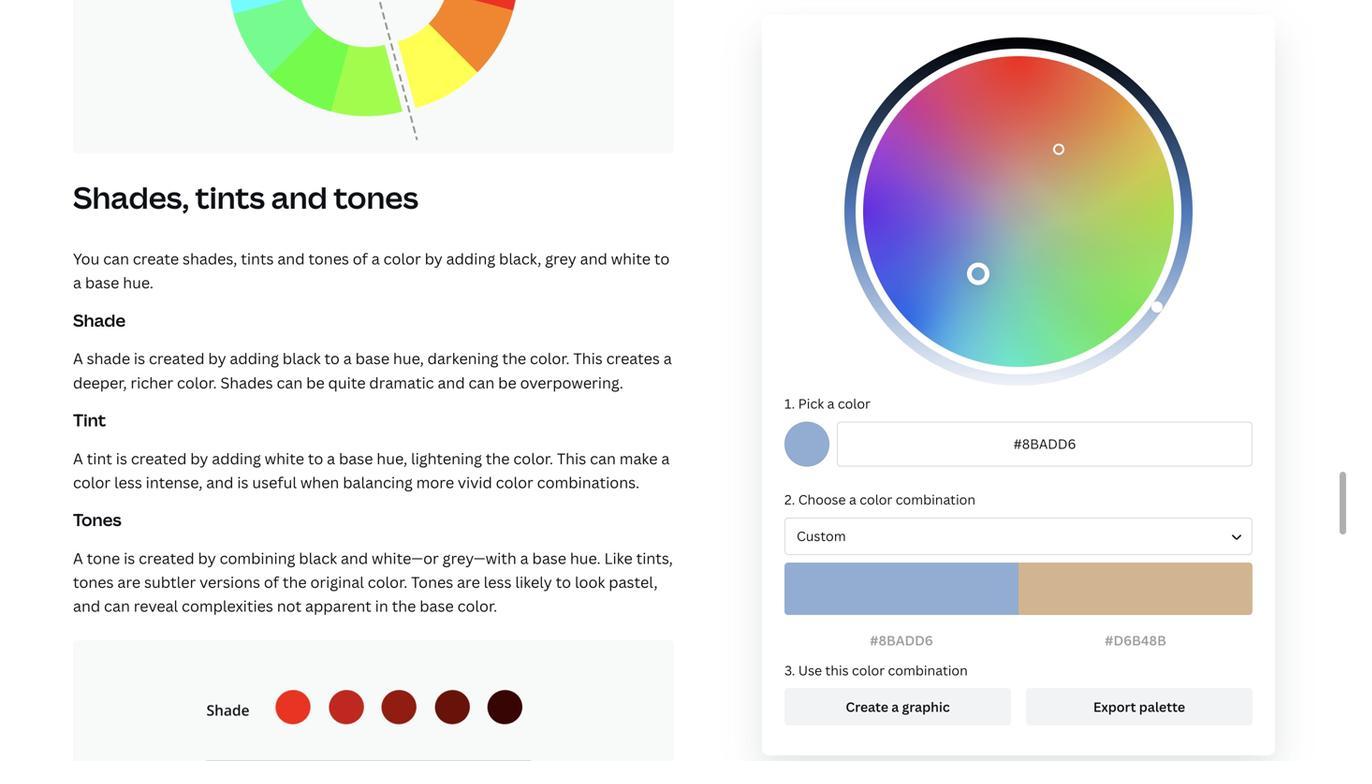 Task type: vqa. For each thing, say whether or not it's contained in the screenshot.
2nd 'be' from the right
yes



Task type: locate. For each thing, give the bounding box(es) containing it.
of
[[353, 249, 368, 269], [264, 572, 279, 592]]

by up shades
[[208, 349, 226, 369]]

white—or
[[372, 548, 439, 568]]

of inside a tone is created by combining black and white—or grey—with a base hue. like tints, tones are subtler versions of the original color. tones are less likely to look pastel, and can reveal complexities not apparent in the base color.
[[264, 572, 279, 592]]

0 horizontal spatial tones
[[73, 508, 121, 531]]

are down grey—with
[[457, 572, 480, 592]]

tones
[[73, 508, 121, 531], [411, 572, 453, 592]]

combination right this
[[888, 661, 968, 679]]

less inside a tone is created by combining black and white—or grey—with a base hue. like tints, tones are subtler versions of the original color. tones are less likely to look pastel, and can reveal complexities not apparent in the base color.
[[484, 572, 512, 592]]

a
[[73, 349, 83, 369], [73, 448, 83, 468], [73, 548, 83, 568]]

2 vertical spatial tones
[[73, 572, 114, 592]]

darkening
[[428, 349, 499, 369]]

by left black,
[[425, 249, 443, 269]]

0 horizontal spatial are
[[117, 572, 141, 592]]

hue, up dramatic at left
[[393, 349, 424, 369]]

created inside a shade is created by adding black to a base hue, darkening the color. this creates a deeper, richer color. shades can be quite dramatic and can be overpowering.
[[149, 349, 205, 369]]

vivid
[[458, 472, 492, 492]]

versions
[[200, 572, 260, 592]]

created
[[149, 349, 205, 369], [131, 448, 187, 468], [139, 548, 194, 568]]

by inside a tint is created by adding white to a base hue, lightening the color. this can make a color less intense, and is useful when balancing more vivid color combinations.
[[190, 448, 208, 468]]

adding left black,
[[446, 249, 495, 269]]

2 vertical spatial created
[[139, 548, 194, 568]]

adding inside you can create shades, tints and tones of a color by adding black, grey and white to a base hue.
[[446, 249, 495, 269]]

by for can
[[208, 349, 226, 369]]

1 vertical spatial less
[[484, 572, 512, 592]]

the right darkening
[[502, 349, 526, 369]]

a inside a shade is created by adding black to a base hue, darkening the color. this creates a deeper, richer color. shades can be quite dramatic and can be overpowering.
[[73, 349, 83, 369]]

white right grey
[[611, 249, 651, 269]]

less left 'intense,' on the bottom left of the page
[[114, 472, 142, 492]]

0 vertical spatial combination
[[896, 491, 976, 508]]

adding up shades
[[230, 349, 279, 369]]

is right the tint
[[116, 448, 127, 468]]

0 vertical spatial less
[[114, 472, 142, 492]]

custom
[[797, 527, 846, 545]]

can up combinations. on the left bottom of page
[[590, 448, 616, 468]]

base inside a shade is created by adding black to a base hue, darkening the color. this creates a deeper, richer color. shades can be quite dramatic and can be overpowering.
[[355, 349, 390, 369]]

0 horizontal spatial white
[[265, 448, 304, 468]]

tones
[[334, 177, 419, 218], [308, 249, 349, 269], [73, 572, 114, 592]]

tints,
[[636, 548, 673, 568]]

1 vertical spatial white
[[265, 448, 304, 468]]

2.
[[785, 491, 795, 508]]

tints right shades,
[[241, 249, 274, 269]]

0 vertical spatial white
[[611, 249, 651, 269]]

look
[[575, 572, 605, 592]]

combination
[[896, 491, 976, 508], [888, 661, 968, 679]]

are down tone
[[117, 572, 141, 592]]

and
[[271, 177, 328, 218], [277, 249, 305, 269], [580, 249, 608, 269], [438, 372, 465, 393], [206, 472, 234, 492], [341, 548, 368, 568], [73, 596, 100, 616]]

tones down white—or
[[411, 572, 453, 592]]

be left quite
[[306, 372, 325, 393]]

subtler
[[144, 572, 196, 592]]

created up the richer
[[149, 349, 205, 369]]

tint
[[87, 448, 112, 468]]

2 a from the top
[[73, 448, 83, 468]]

black inside a shade is created by adding black to a base hue, darkening the color. this creates a deeper, richer color. shades can be quite dramatic and can be overpowering.
[[283, 349, 321, 369]]

hue.
[[123, 273, 154, 293], [570, 548, 601, 568]]

tints inside you can create shades, tints and tones of a color by adding black, grey and white to a base hue.
[[241, 249, 274, 269]]

created inside a tint is created by adding white to a base hue, lightening the color. this can make a color less intense, and is useful when balancing more vivid color combinations.
[[131, 448, 187, 468]]

1 horizontal spatial tones
[[411, 572, 453, 592]]

1 horizontal spatial hue.
[[570, 548, 601, 568]]

can inside you can create shades, tints and tones of a color by adding black, grey and white to a base hue.
[[103, 249, 129, 269]]

can right 'you' on the left top
[[103, 249, 129, 269]]

base down 'you' on the left top
[[85, 273, 119, 293]]

a left tone
[[73, 548, 83, 568]]

color. up combinations. on the left bottom of page
[[514, 448, 553, 468]]

hue. up look
[[570, 548, 601, 568]]

1 vertical spatial hue.
[[570, 548, 601, 568]]

a inside a tint is created by adding white to a base hue, lightening the color. this can make a color less intense, and is useful when balancing more vivid color combinations.
[[73, 448, 83, 468]]

creates
[[606, 349, 660, 369]]

pick
[[798, 395, 824, 412]]

by
[[425, 249, 443, 269], [208, 349, 226, 369], [190, 448, 208, 468], [198, 548, 216, 568]]

combination for 3. use this color combination
[[888, 661, 968, 679]]

1 horizontal spatial are
[[457, 572, 480, 592]]

color. inside a tint is created by adding white to a base hue, lightening the color. this can make a color less intense, and is useful when balancing more vivid color combinations.
[[514, 448, 553, 468]]

a left shade
[[73, 349, 83, 369]]

0 vertical spatial this
[[573, 349, 603, 369]]

is right tone
[[124, 548, 135, 568]]

a
[[372, 249, 380, 269], [73, 273, 81, 293], [343, 349, 352, 369], [664, 349, 672, 369], [827, 395, 835, 412], [327, 448, 335, 468], [661, 448, 670, 468], [849, 491, 857, 508], [520, 548, 529, 568]]

1 horizontal spatial white
[[611, 249, 651, 269]]

a inside a tone is created by combining black and white—or grey—with a base hue. like tints, tones are subtler versions of the original color. tones are less likely to look pastel, and can reveal complexities not apparent in the base color.
[[520, 548, 529, 568]]

color.
[[530, 349, 570, 369], [177, 372, 217, 393], [514, 448, 553, 468], [368, 572, 408, 592], [458, 596, 497, 616]]

0 vertical spatial a
[[73, 349, 83, 369]]

1 vertical spatial this
[[557, 448, 586, 468]]

white inside you can create shades, tints and tones of a color by adding black, grey and white to a base hue.
[[611, 249, 651, 269]]

1 vertical spatial tones
[[308, 249, 349, 269]]

this up combinations. on the left bottom of page
[[557, 448, 586, 468]]

0 horizontal spatial of
[[264, 572, 279, 592]]

0 vertical spatial adding
[[446, 249, 495, 269]]

a for a tone is created by combining black and white—or grey—with a base hue. like tints, tones are subtler versions of the original color. tones are less likely to look pastel, and can reveal complexities not apparent in the base color.
[[73, 548, 83, 568]]

be down darkening
[[498, 372, 517, 393]]

slider
[[845, 37, 1193, 386]]

this inside a shade is created by adding black to a base hue, darkening the color. this creates a deeper, richer color. shades can be quite dramatic and can be overpowering.
[[573, 349, 603, 369]]

adding inside a tint is created by adding white to a base hue, lightening the color. this can make a color less intense, and is useful when balancing more vivid color combinations.
[[212, 448, 261, 468]]

None text field
[[837, 422, 1253, 467]]

hue. down create
[[123, 273, 154, 293]]

tints
[[195, 177, 265, 218], [241, 249, 274, 269]]

custom button
[[785, 518, 1253, 555]]

deeper,
[[73, 372, 127, 393]]

black inside a tone is created by combining black and white—or grey—with a base hue. like tints, tones are subtler versions of the original color. tones are less likely to look pastel, and can reveal complexities not apparent in the base color.
[[299, 548, 337, 568]]

lightening
[[411, 448, 482, 468]]

is up the richer
[[134, 349, 145, 369]]

1 vertical spatial tints
[[241, 249, 274, 269]]

this
[[573, 349, 603, 369], [557, 448, 586, 468]]

0 vertical spatial black
[[283, 349, 321, 369]]

tints up shades,
[[195, 177, 265, 218]]

adding for dramatic
[[230, 349, 279, 369]]

base inside a tint is created by adding white to a base hue, lightening the color. this can make a color less intense, and is useful when balancing more vivid color combinations.
[[339, 448, 373, 468]]

useful
[[252, 472, 297, 492]]

this up overpowering.
[[573, 349, 603, 369]]

intense,
[[146, 472, 203, 492]]

adding up the useful on the bottom left of page
[[212, 448, 261, 468]]

by up 'intense,' on the bottom left of the page
[[190, 448, 208, 468]]

color inside you can create shades, tints and tones of a color by adding black, grey and white to a base hue.
[[384, 249, 421, 269]]

can right shades
[[277, 372, 303, 393]]

richer
[[131, 372, 173, 393]]

black,
[[499, 249, 542, 269]]

1 vertical spatial hue,
[[377, 448, 407, 468]]

1 horizontal spatial less
[[484, 572, 512, 592]]

this for creates
[[573, 349, 603, 369]]

be
[[306, 372, 325, 393], [498, 372, 517, 393]]

the up not
[[283, 572, 307, 592]]

are
[[117, 572, 141, 592], [457, 572, 480, 592]]

a shade is created by adding black to a base hue, darkening the color. this creates a deeper, richer color. shades can be quite dramatic and can be overpowering.
[[73, 349, 672, 393]]

1 vertical spatial black
[[299, 548, 337, 568]]

1 vertical spatial combination
[[888, 661, 968, 679]]

combination for 2. choose a color combination
[[896, 491, 976, 508]]

hue, for lightening
[[377, 448, 407, 468]]

white
[[611, 249, 651, 269], [265, 448, 304, 468]]

black for original
[[299, 548, 337, 568]]

tones up tone
[[73, 508, 121, 531]]

complexities
[[182, 596, 273, 616]]

0 vertical spatial tones
[[334, 177, 419, 218]]

0 horizontal spatial be
[[306, 372, 325, 393]]

to inside you can create shades, tints and tones of a color by adding black, grey and white to a base hue.
[[654, 249, 670, 269]]

is
[[134, 349, 145, 369], [116, 448, 127, 468], [237, 472, 249, 492], [124, 548, 135, 568]]

white up the useful on the bottom left of page
[[265, 448, 304, 468]]

is inside a tone is created by combining black and white—or grey—with a base hue. like tints, tones are subtler versions of the original color. tones are less likely to look pastel, and can reveal complexities not apparent in the base color.
[[124, 548, 135, 568]]

1 vertical spatial a
[[73, 448, 83, 468]]

hue, inside a tint is created by adding white to a base hue, lightening the color. this can make a color less intense, and is useful when balancing more vivid color combinations.
[[377, 448, 407, 468]]

to inside a shade is created by adding black to a base hue, darkening the color. this creates a deeper, richer color. shades can be quite dramatic and can be overpowering.
[[324, 349, 340, 369]]

the inside a shade is created by adding black to a base hue, darkening the color. this creates a deeper, richer color. shades can be quite dramatic and can be overpowering.
[[502, 349, 526, 369]]

the up vivid
[[486, 448, 510, 468]]

the
[[502, 349, 526, 369], [486, 448, 510, 468], [283, 572, 307, 592], [392, 596, 416, 616]]

color. right the richer
[[177, 372, 217, 393]]

shades
[[220, 372, 273, 393]]

original
[[310, 572, 364, 592]]

hue, inside a shade is created by adding black to a base hue, darkening the color. this creates a deeper, richer color. shades can be quite dramatic and can be overpowering.
[[393, 349, 424, 369]]

white inside a tint is created by adding white to a base hue, lightening the color. this can make a color less intense, and is useful when balancing more vivid color combinations.
[[265, 448, 304, 468]]

base right in
[[420, 596, 454, 616]]

0 vertical spatial hue.
[[123, 273, 154, 293]]

1 vertical spatial tones
[[411, 572, 453, 592]]

3. use this color combination
[[785, 661, 968, 679]]

2 vertical spatial adding
[[212, 448, 261, 468]]

1 horizontal spatial of
[[353, 249, 368, 269]]

to
[[654, 249, 670, 269], [324, 349, 340, 369], [308, 448, 323, 468], [556, 572, 571, 592]]

hue, up balancing
[[377, 448, 407, 468]]

is inside a shade is created by adding black to a base hue, darkening the color. this creates a deeper, richer color. shades can be quite dramatic and can be overpowering.
[[134, 349, 145, 369]]

can
[[103, 249, 129, 269], [277, 372, 303, 393], [469, 372, 495, 393], [590, 448, 616, 468], [104, 596, 130, 616]]

to inside a tint is created by adding white to a base hue, lightening the color. this can make a color less intense, and is useful when balancing more vivid color combinations.
[[308, 448, 323, 468]]

combination up 'custom' button
[[896, 491, 976, 508]]

this inside a tint is created by adding white to a base hue, lightening the color. this can make a color less intense, and is useful when balancing more vivid color combinations.
[[557, 448, 586, 468]]

0 horizontal spatial less
[[114, 472, 142, 492]]

combinations.
[[537, 472, 640, 492]]

shades,
[[183, 249, 237, 269]]

3 a from the top
[[73, 548, 83, 568]]

1 vertical spatial adding
[[230, 349, 279, 369]]

by up versions
[[198, 548, 216, 568]]

by inside a shade is created by adding black to a base hue, darkening the color. this creates a deeper, richer color. shades can be quite dramatic and can be overpowering.
[[208, 349, 226, 369]]

a left the tint
[[73, 448, 83, 468]]

base up balancing
[[339, 448, 373, 468]]

1 horizontal spatial be
[[498, 372, 517, 393]]

0 vertical spatial hue,
[[393, 349, 424, 369]]

less
[[114, 472, 142, 492], [484, 572, 512, 592]]

quite
[[328, 372, 366, 393]]

0 horizontal spatial hue.
[[123, 273, 154, 293]]

the inside a tint is created by adding white to a base hue, lightening the color. this can make a color less intense, and is useful when balancing more vivid color combinations.
[[486, 448, 510, 468]]

balancing
[[343, 472, 413, 492]]

2 be from the left
[[498, 372, 517, 393]]

choose
[[798, 491, 846, 508]]

black
[[283, 349, 321, 369], [299, 548, 337, 568]]

color
[[384, 249, 421, 269], [838, 395, 871, 412], [73, 472, 111, 492], [496, 472, 534, 492], [860, 491, 893, 508], [852, 661, 885, 679]]

shades,
[[73, 177, 189, 218]]

can down darkening
[[469, 372, 495, 393]]

tone
[[87, 548, 120, 568]]

hue,
[[393, 349, 424, 369], [377, 448, 407, 468]]

base
[[85, 273, 119, 293], [355, 349, 390, 369], [339, 448, 373, 468], [532, 548, 567, 568], [420, 596, 454, 616]]

can left reveal
[[104, 596, 130, 616]]

2 vertical spatial a
[[73, 548, 83, 568]]

created inside a tone is created by combining black and white—or grey—with a base hue. like tints, tones are subtler versions of the original color. tones are less likely to look pastel, and can reveal complexities not apparent in the base color.
[[139, 548, 194, 568]]

adding inside a shade is created by adding black to a base hue, darkening the color. this creates a deeper, richer color. shades can be quite dramatic and can be overpowering.
[[230, 349, 279, 369]]

you
[[73, 249, 100, 269]]

created up subtler
[[139, 548, 194, 568]]

and inside a tint is created by adding white to a base hue, lightening the color. this can make a color less intense, and is useful when balancing more vivid color combinations.
[[206, 472, 234, 492]]

shade
[[87, 349, 130, 369]]

1 vertical spatial created
[[131, 448, 187, 468]]

adding
[[446, 249, 495, 269], [230, 349, 279, 369], [212, 448, 261, 468]]

by inside a tone is created by combining black and white—or grey—with a base hue. like tints, tones are subtler versions of the original color. tones are less likely to look pastel, and can reveal complexities not apparent in the base color.
[[198, 548, 216, 568]]

warm and cool colors image
[[73, 0, 674, 154]]

1 vertical spatial of
[[264, 572, 279, 592]]

apparent
[[305, 596, 372, 616]]

1 a from the top
[[73, 349, 83, 369]]

created up 'intense,' on the bottom left of the page
[[131, 448, 187, 468]]

less down grey—with
[[484, 572, 512, 592]]

a inside a tone is created by combining black and white—or grey—with a base hue. like tints, tones are subtler versions of the original color. tones are less likely to look pastel, and can reveal complexities not apparent in the base color.
[[73, 548, 83, 568]]

pastel,
[[609, 572, 658, 592]]

0 vertical spatial created
[[149, 349, 205, 369]]

a for a shade is created by adding black to a base hue, darkening the color. this creates a deeper, richer color. shades can be quite dramatic and can be overpowering.
[[73, 349, 83, 369]]

0 vertical spatial of
[[353, 249, 368, 269]]

base up quite
[[355, 349, 390, 369]]



Task type: describe. For each thing, give the bounding box(es) containing it.
combining
[[220, 548, 295, 568]]

more
[[416, 472, 454, 492]]

overpowering.
[[520, 372, 624, 393]]

is for versions
[[124, 548, 135, 568]]

is for richer
[[134, 349, 145, 369]]

1. pick a color
[[785, 395, 871, 412]]

2. choose a color combination
[[785, 491, 976, 508]]

created for richer
[[149, 349, 205, 369]]

likely
[[515, 572, 552, 592]]

shade, tints, tones image
[[73, 641, 674, 761]]

1 are from the left
[[117, 572, 141, 592]]

you can create shades, tints and tones of a color by adding black, grey and white to a base hue.
[[73, 249, 670, 293]]

tones inside you can create shades, tints and tones of a color by adding black, grey and white to a base hue.
[[308, 249, 349, 269]]

grey—with
[[443, 548, 517, 568]]

use
[[799, 661, 822, 679]]

1 be from the left
[[306, 372, 325, 393]]

the right in
[[392, 596, 416, 616]]

2 are from the left
[[457, 572, 480, 592]]

dramatic
[[369, 372, 434, 393]]

tones inside a tone is created by combining black and white—or grey—with a base hue. like tints, tones are subtler versions of the original color. tones are less likely to look pastel, and can reveal complexities not apparent in the base color.
[[411, 572, 453, 592]]

this
[[825, 661, 849, 679]]

tones inside a tone is created by combining black and white—or grey—with a base hue. like tints, tones are subtler versions of the original color. tones are less likely to look pastel, and can reveal complexities not apparent in the base color.
[[73, 572, 114, 592]]

is for color
[[116, 448, 127, 468]]

this for can
[[557, 448, 586, 468]]

make
[[620, 448, 658, 468]]

shades, tints and tones
[[73, 177, 419, 218]]

a tone is created by combining black and white—or grey—with a base hue. like tints, tones are subtler versions of the original color. tones are less likely to look pastel, and can reveal complexities not apparent in the base color.
[[73, 548, 673, 616]]

of inside you can create shades, tints and tones of a color by adding black, grey and white to a base hue.
[[353, 249, 368, 269]]

like
[[604, 548, 633, 568]]

create
[[133, 249, 179, 269]]

by for and
[[190, 448, 208, 468]]

reveal
[[134, 596, 178, 616]]

base inside you can create shades, tints and tones of a color by adding black, grey and white to a base hue.
[[85, 273, 119, 293]]

3.
[[785, 661, 795, 679]]

color. up overpowering.
[[530, 349, 570, 369]]

created for versions
[[139, 548, 194, 568]]

base up likely
[[532, 548, 567, 568]]

a tint is created by adding white to a base hue, lightening the color. this can make a color less intense, and is useful when balancing more vivid color combinations.
[[73, 448, 670, 492]]

by for original
[[198, 548, 216, 568]]

not
[[277, 596, 302, 616]]

hue. inside a tone is created by combining black and white—or grey—with a base hue. like tints, tones are subtler versions of the original color. tones are less likely to look pastel, and can reveal complexities not apparent in the base color.
[[570, 548, 601, 568]]

can inside a tint is created by adding white to a base hue, lightening the color. this can make a color less intense, and is useful when balancing more vivid color combinations.
[[590, 448, 616, 468]]

0 vertical spatial tones
[[73, 508, 121, 531]]

a for a tint is created by adding white to a base hue, lightening the color. this can make a color less intense, and is useful when balancing more vivid color combinations.
[[73, 448, 83, 468]]

adding for when
[[212, 448, 261, 468]]

1.
[[785, 395, 795, 412]]

tint
[[73, 409, 106, 432]]

hue, for darkening
[[393, 349, 424, 369]]

color. down grey—with
[[458, 596, 497, 616]]

is left the useful on the bottom left of page
[[237, 472, 249, 492]]

color. up in
[[368, 572, 408, 592]]

grey
[[545, 249, 577, 269]]

in
[[375, 596, 388, 616]]

when
[[300, 472, 339, 492]]

created for color
[[131, 448, 187, 468]]

to inside a tone is created by combining black and white—or grey—with a base hue. like tints, tones are subtler versions of the original color. tones are less likely to look pastel, and can reveal complexities not apparent in the base color.
[[556, 572, 571, 592]]

less inside a tint is created by adding white to a base hue, lightening the color. this can make a color less intense, and is useful when balancing more vivid color combinations.
[[114, 472, 142, 492]]

shade
[[73, 309, 126, 332]]

0 vertical spatial tints
[[195, 177, 265, 218]]

black for can
[[283, 349, 321, 369]]

and inside a shade is created by adding black to a base hue, darkening the color. this creates a deeper, richer color. shades can be quite dramatic and can be overpowering.
[[438, 372, 465, 393]]

by inside you can create shades, tints and tones of a color by adding black, grey and white to a base hue.
[[425, 249, 443, 269]]

can inside a tone is created by combining black and white—or grey—with a base hue. like tints, tones are subtler versions of the original color. tones are less likely to look pastel, and can reveal complexities not apparent in the base color.
[[104, 596, 130, 616]]

hue. inside you can create shades, tints and tones of a color by adding black, grey and white to a base hue.
[[123, 273, 154, 293]]



